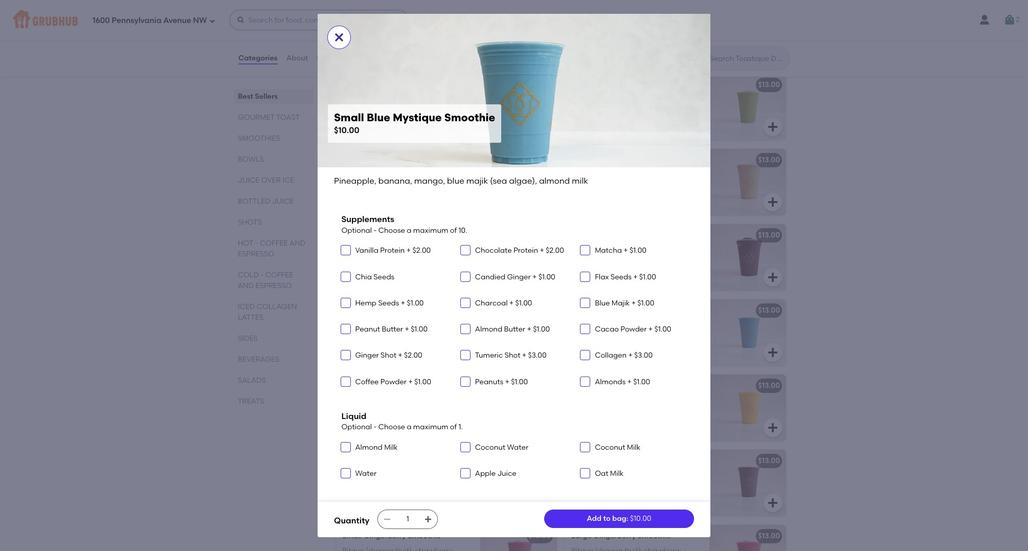 Task type: locate. For each thing, give the bounding box(es) containing it.
acai, up the chia
[[342, 245, 360, 254]]

blue
[[447, 176, 465, 186], [441, 321, 456, 329], [670, 321, 685, 329]]

banana, mango, pineapple, spinach, kale, hemp seed, flax seed, coconut water, lime
[[342, 95, 470, 124], [572, 95, 699, 124]]

majik
[[467, 176, 488, 186], [342, 331, 361, 340], [572, 331, 590, 340]]

and inside hot - coffee and espresso
[[290, 239, 306, 248]]

1 machine from the left
[[387, 81, 417, 89]]

apple down vanilla protein + $2.00
[[390, 256, 410, 265]]

+ up 'blue majik + $1.00' in the right of the page
[[634, 273, 638, 281]]

+
[[407, 246, 411, 255], [540, 246, 544, 255], [624, 246, 628, 255], [533, 273, 537, 281], [634, 273, 638, 281], [401, 299, 405, 307], [510, 299, 514, 307], [632, 299, 636, 307], [405, 325, 409, 334], [527, 325, 532, 334], [649, 325, 653, 334], [398, 351, 403, 360], [522, 351, 527, 360], [629, 351, 633, 360], [409, 378, 413, 386], [505, 378, 510, 386], [628, 378, 632, 386]]

small inside small blue mystique smoothie $10.00
[[334, 111, 364, 124]]

lime, for large purple heart smoothie
[[633, 482, 650, 490]]

choose for supplements
[[379, 226, 405, 235]]

and down cold
[[238, 281, 254, 290]]

lime, down small purple heart smoothie
[[404, 482, 420, 490]]

smoothie for small iced brew smoothie
[[400, 156, 434, 164]]

1 blueberry, from the left
[[433, 245, 468, 254]]

1 $3.00 from the left
[[528, 351, 547, 360]]

1 strawberry, from the left
[[362, 245, 400, 254]]

blueberry,
[[433, 245, 468, 254], [663, 245, 697, 254]]

almond milk
[[355, 443, 398, 452]]

candied
[[475, 273, 506, 281]]

hemp down small green machine smoothie
[[360, 105, 381, 114]]

1 horizontal spatial coffee,
[[572, 172, 597, 181]]

green for small
[[364, 81, 385, 89]]

1 cold- from the left
[[342, 256, 361, 265]]

4 seed, from the left
[[646, 105, 664, 114]]

0 horizontal spatial blueberry,
[[342, 471, 377, 480]]

blue up cacao
[[594, 306, 609, 315]]

1 horizontal spatial coconut
[[595, 443, 626, 452]]

choose inside liquid optional - choose a maximum of 1.
[[379, 423, 405, 432]]

gingerberry
[[364, 532, 406, 541], [594, 532, 636, 541]]

pressed down "vanilla"
[[361, 256, 388, 265]]

1 horizontal spatial water
[[507, 443, 529, 452]]

1 heart from the left
[[388, 457, 408, 465]]

large for large blue mystique smoothie
[[572, 306, 592, 315]]

1 optional from the top
[[342, 226, 372, 235]]

crush down collagen + $3.00
[[622, 381, 643, 390]]

0 horizontal spatial shot
[[381, 351, 397, 360]]

kale,
[[342, 105, 359, 114], [572, 105, 588, 114]]

purple
[[364, 457, 386, 465], [594, 457, 617, 465]]

2 water, from the left
[[572, 116, 593, 124]]

beverages tab
[[238, 354, 310, 365]]

blue inside small blue mystique smoothie $10.00
[[367, 111, 390, 124]]

choose up vanilla protein + $2.00
[[379, 226, 405, 235]]

1 gingerberry from the left
[[364, 532, 406, 541]]

chia seeds
[[355, 273, 395, 281]]

1 large from the top
[[572, 81, 592, 89]]

0 vertical spatial choose
[[379, 226, 405, 235]]

1 horizontal spatial powder
[[621, 325, 647, 334]]

svg image
[[538, 9, 550, 21], [767, 121, 779, 133], [767, 196, 779, 208], [343, 247, 349, 253], [463, 247, 469, 253], [582, 247, 589, 253], [538, 271, 550, 284], [767, 271, 779, 284], [343, 274, 349, 280], [463, 274, 469, 280], [582, 274, 589, 280], [343, 352, 349, 358], [463, 352, 469, 358], [582, 352, 589, 358], [343, 379, 349, 385], [582, 379, 589, 385], [767, 422, 779, 434], [343, 444, 349, 450], [463, 470, 469, 476], [582, 470, 589, 476], [538, 497, 550, 509], [424, 515, 433, 524]]

seeds, up add
[[572, 482, 594, 490]]

2 coconut from the left
[[595, 443, 626, 452]]

2 gingerberry from the left
[[594, 532, 636, 541]]

4 $13.00 from the top
[[759, 306, 780, 315]]

2 orange from the left
[[594, 381, 621, 390]]

2 optional from the top
[[342, 423, 372, 432]]

$10.00 for small gingerberry smoothie
[[529, 532, 551, 541]]

blue majik + $1.00
[[595, 299, 655, 307]]

seeds
[[374, 273, 395, 281], [611, 273, 632, 281], [378, 299, 399, 307]]

0 horizontal spatial and
[[238, 281, 254, 290]]

1 horizontal spatial crush
[[622, 381, 643, 390]]

almond up tumeric
[[475, 325, 503, 334]]

1 coconut from the left
[[437, 105, 466, 114]]

apple for small superfruit smoothie
[[390, 256, 410, 265]]

juice
[[412, 256, 428, 265], [641, 256, 657, 265]]

water, for small
[[342, 116, 364, 124]]

$2.00 up the coffee powder + $1.00
[[404, 351, 423, 360]]

1 seeds, from the left
[[342, 482, 364, 490]]

almonds + $1.00
[[595, 378, 650, 386]]

juice over ice
[[238, 176, 294, 185]]

flax down the large green machine smoothie at the top of page
[[632, 105, 644, 114]]

coconut up apple
[[475, 443, 506, 452]]

hemp for large
[[590, 105, 610, 114]]

2 horizontal spatial (sea
[[592, 331, 607, 340]]

2 kale, from the left
[[572, 105, 588, 114]]

+ down small blue mystique smoothie at left bottom
[[405, 325, 409, 334]]

1 juice from the left
[[412, 256, 428, 265]]

$3.00
[[528, 351, 547, 360], [635, 351, 653, 360]]

0 horizontal spatial lime
[[365, 116, 380, 124]]

large for large purple heart smoothie
[[572, 457, 592, 465]]

0 vertical spatial best
[[238, 92, 253, 101]]

collagen
[[257, 302, 297, 311]]

pineapple,
[[402, 95, 439, 104], [631, 95, 668, 104], [410, 471, 447, 480], [639, 471, 676, 480]]

bowls
[[238, 155, 264, 164]]

pineapple, for small
[[342, 321, 379, 329]]

2 apple from the left
[[619, 256, 639, 265]]

0 vertical spatial smoothies
[[334, 50, 400, 63]]

pressed
[[361, 256, 388, 265], [590, 256, 617, 265]]

mango, down small blue mystique smoothie at left bottom
[[412, 321, 439, 329]]

almond up small purple heart smoothie
[[355, 443, 383, 452]]

0 horizontal spatial kale,
[[342, 105, 359, 114]]

+ up orange, mango, lime, agave, almond milk
[[409, 378, 413, 386]]

superfruit for small
[[364, 231, 399, 240]]

2 maximum from the top
[[413, 423, 448, 432]]

of left 10.
[[450, 226, 457, 235]]

milk
[[384, 443, 398, 452], [627, 443, 641, 452], [610, 469, 624, 478]]

mystique down small green machine smoothie
[[393, 111, 442, 124]]

coffee, banana, date, almond milk down 'small iced brew smoothie'
[[342, 170, 463, 179]]

blueberry, spinach, pineapple, chia seeds, flax seeds, lime, almond milk for large purple heart smoothie
[[572, 471, 694, 490]]

espresso
[[238, 250, 274, 258], [256, 281, 292, 290]]

1 horizontal spatial acai,
[[572, 245, 589, 254]]

1 $13.00 from the top
[[759, 81, 780, 89]]

acai, strawberry, banana, blueberry, cold-pressed apple juice down the small superfruit smoothie
[[342, 245, 468, 265]]

1 kale, from the left
[[342, 105, 359, 114]]

coffee inside hot - coffee and espresso
[[260, 239, 288, 248]]

protein for chocolate protein
[[514, 246, 538, 255]]

0 horizontal spatial butter
[[382, 325, 403, 334]]

choose down orange, mango, lime, agave, almond milk
[[379, 423, 405, 432]]

blueberry, for small superfruit smoothie
[[433, 245, 468, 254]]

1 chia from the left
[[449, 471, 464, 480]]

0 horizontal spatial orange
[[364, 381, 390, 390]]

smoothie for small purple heart smoothie
[[410, 457, 443, 465]]

orange, mango, lime, agave, almond milk
[[342, 396, 443, 415]]

coffee, banana, date, almond milk for small iced brew smoothie
[[342, 170, 463, 179]]

2 superfruit from the left
[[594, 231, 629, 240]]

optional inside supplements optional - choose a maximum of 10.
[[342, 226, 372, 235]]

0 horizontal spatial heart
[[388, 457, 408, 465]]

choose inside supplements optional - choose a maximum of 10.
[[379, 226, 405, 235]]

hot
[[238, 239, 254, 248]]

2 blueberry, from the left
[[663, 245, 697, 254]]

0 vertical spatial almond
[[475, 325, 503, 334]]

- inside cold - coffee and espresso
[[261, 271, 264, 279]]

blueberry, down almond milk
[[342, 471, 377, 480]]

1 vertical spatial almond
[[355, 443, 383, 452]]

1 horizontal spatial acai, strawberry, banana, blueberry, cold-pressed apple juice
[[572, 245, 697, 265]]

1 vertical spatial and
[[238, 281, 254, 290]]

seeds,
[[342, 482, 364, 490], [380, 482, 402, 490], [572, 482, 594, 490], [609, 482, 631, 490]]

mango, inside orange, mango, lime, agave, almond milk
[[373, 396, 399, 405]]

pineapple, down small purple heart smoothie
[[410, 471, 447, 480]]

smoky chipotle turkey toast image
[[481, 0, 557, 28]]

1 horizontal spatial orange
[[594, 381, 621, 390]]

pineapple, banana, mango, blue majik (sea algae), almond milk
[[334, 176, 588, 186], [342, 321, 456, 340], [572, 321, 685, 340]]

best left seller
[[578, 145, 591, 153]]

maximum
[[413, 226, 448, 235], [413, 423, 448, 432]]

1 horizontal spatial ginger
[[507, 273, 531, 281]]

best left sellers
[[238, 92, 253, 101]]

1 shot from the left
[[381, 351, 397, 360]]

2 banana, from the left
[[572, 95, 601, 104]]

small
[[342, 81, 362, 89], [334, 111, 364, 124], [342, 156, 362, 164], [342, 231, 362, 240], [342, 306, 362, 315], [342, 381, 362, 390], [342, 457, 362, 465], [342, 532, 362, 541]]

2 machine from the left
[[617, 81, 647, 89]]

sides
[[238, 334, 258, 343]]

juice down bowls
[[238, 176, 260, 185]]

0 horizontal spatial algae),
[[379, 331, 404, 340]]

0 vertical spatial a
[[407, 226, 412, 235]]

4 large from the top
[[572, 306, 592, 315]]

optional inside liquid optional - choose a maximum of 1.
[[342, 423, 372, 432]]

1 horizontal spatial banana, mango, pineapple, spinach, kale, hemp seed, flax seed, coconut water, lime
[[572, 95, 699, 124]]

5 large from the top
[[572, 381, 592, 390]]

water up juice
[[507, 443, 529, 452]]

superfruit
[[364, 231, 399, 240], [594, 231, 629, 240]]

banana, mango, pineapple, spinach, kale, hemp seed, flax seed, coconut water, lime for large
[[572, 95, 699, 124]]

0 horizontal spatial ginger
[[355, 351, 379, 360]]

$2.00 for chocolate protein + $2.00
[[546, 246, 564, 255]]

+ up "peanut butter + $1.00"
[[401, 299, 405, 307]]

a up vanilla protein + $2.00
[[407, 226, 412, 235]]

+ for peanut butter + $1.00
[[405, 325, 409, 334]]

1 vertical spatial a
[[407, 423, 412, 432]]

1 horizontal spatial almond
[[475, 325, 503, 334]]

3 seeds, from the left
[[572, 482, 594, 490]]

a inside supplements optional - choose a maximum of 10.
[[407, 226, 412, 235]]

blueberry, for large superfruit smoothie
[[663, 245, 697, 254]]

milk up small purple heart smoothie
[[384, 443, 398, 452]]

$3.00 down cacao powder + $1.00
[[635, 351, 653, 360]]

3 large from the top
[[572, 231, 592, 240]]

6 large from the top
[[572, 457, 592, 465]]

1 pressed from the left
[[361, 256, 388, 265]]

chia for large purple heart smoothie
[[678, 471, 693, 480]]

1 vertical spatial coffee
[[266, 271, 293, 279]]

protein
[[380, 246, 405, 255], [514, 246, 538, 255]]

coffee down the shots tab
[[260, 239, 288, 248]]

2 purple from the left
[[594, 457, 617, 465]]

green for large
[[594, 81, 615, 89]]

2 blueberry, from the left
[[572, 471, 606, 480]]

0 vertical spatial of
[[450, 226, 457, 235]]

pressed for large
[[590, 256, 617, 265]]

lime, for small purple heart smoothie
[[404, 482, 420, 490]]

1 horizontal spatial superfruit
[[594, 231, 629, 240]]

0 horizontal spatial acai, strawberry, banana, blueberry, cold-pressed apple juice
[[342, 245, 468, 265]]

lime, inside orange, mango, lime, agave, almond milk
[[401, 396, 418, 405]]

5 $13.00 from the top
[[759, 381, 780, 390]]

2 hemp from the left
[[590, 105, 610, 114]]

0 horizontal spatial blueberry, spinach, pineapple, chia seeds, flax seeds, lime, almond milk
[[342, 471, 465, 490]]

chocolate protein + $2.00
[[475, 246, 564, 255]]

1 superfruit from the left
[[364, 231, 399, 240]]

shots tab
[[238, 217, 310, 228]]

majik for small blue mystique smoothie
[[342, 331, 361, 340]]

banana, for small
[[342, 95, 372, 104]]

pineapple, down large purple heart smoothie
[[639, 471, 676, 480]]

1 vertical spatial optional
[[342, 423, 372, 432]]

2 horizontal spatial milk
[[627, 443, 641, 452]]

best
[[238, 92, 253, 101], [578, 145, 591, 153]]

search icon image
[[693, 52, 706, 64]]

1 vertical spatial choose
[[379, 423, 405, 432]]

juice up flax seeds + $1.00
[[641, 256, 657, 265]]

1 horizontal spatial juice
[[272, 197, 294, 206]]

1 banana, mango, pineapple, spinach, kale, hemp seed, flax seed, coconut water, lime from the left
[[342, 95, 470, 124]]

reviews
[[317, 54, 345, 62]]

smoothies up small green machine smoothie
[[334, 50, 400, 63]]

2 pressed from the left
[[590, 256, 617, 265]]

mystique inside small blue mystique smoothie $10.00
[[393, 111, 442, 124]]

kale, for large
[[572, 105, 588, 114]]

- right hot
[[255, 239, 258, 248]]

0 horizontal spatial water
[[355, 469, 377, 478]]

maximum down agave, on the left of page
[[413, 423, 448, 432]]

small green machine smoothie image
[[481, 74, 557, 140]]

small iced brew smoothie image
[[481, 149, 557, 216]]

a
[[407, 226, 412, 235], [407, 423, 412, 432]]

1 horizontal spatial best
[[578, 145, 591, 153]]

7 large from the top
[[572, 532, 592, 541]]

large for large green machine smoothie
[[572, 81, 592, 89]]

lime,
[[401, 396, 418, 405], [404, 482, 420, 490], [633, 482, 650, 490]]

about
[[286, 54, 308, 62]]

2 banana, mango, pineapple, spinach, kale, hemp seed, flax seed, coconut water, lime from the left
[[572, 95, 699, 124]]

best inside tab
[[238, 92, 253, 101]]

0 horizontal spatial crush
[[392, 381, 413, 390]]

1 orange from the left
[[364, 381, 390, 390]]

$1.00
[[630, 246, 647, 255], [539, 273, 556, 281], [640, 273, 656, 281], [407, 299, 424, 307], [516, 299, 532, 307], [638, 299, 655, 307], [411, 325, 428, 334], [533, 325, 550, 334], [655, 325, 672, 334], [415, 378, 431, 386], [511, 378, 528, 386], [634, 378, 650, 386]]

and
[[290, 239, 306, 248], [238, 281, 254, 290]]

coconut for coconut milk
[[595, 443, 626, 452]]

1 vertical spatial maximum
[[413, 423, 448, 432]]

1 maximum from the top
[[413, 226, 448, 235]]

2 butter from the left
[[504, 325, 526, 334]]

2 acai, from the left
[[572, 245, 589, 254]]

blue for small blue mystique smoothie
[[364, 306, 379, 315]]

pineapple, for large green machine smoothie
[[631, 95, 668, 104]]

0 horizontal spatial iced
[[364, 156, 379, 164]]

1 choose from the top
[[379, 226, 405, 235]]

+ down large blue mystique smoothie
[[649, 325, 653, 334]]

mystique
[[393, 111, 442, 124], [381, 306, 412, 315], [611, 306, 643, 315]]

butter down small blue mystique smoothie at left bottom
[[382, 325, 403, 334]]

milk down large purple heart smoothie
[[610, 469, 624, 478]]

almond for almond butter + $1.00
[[475, 325, 503, 334]]

+ down chocolate protein + $2.00
[[533, 273, 537, 281]]

crush for small
[[392, 381, 413, 390]]

1 horizontal spatial brew
[[611, 158, 629, 166]]

2 blueberry, spinach, pineapple, chia seeds, flax seeds, lime, almond milk from the left
[[572, 471, 694, 490]]

$2.00 up candied ginger + $1.00
[[546, 246, 564, 255]]

chia
[[449, 471, 464, 480], [678, 471, 693, 480]]

1 horizontal spatial and
[[290, 239, 306, 248]]

+ down the small superfruit smoothie
[[407, 246, 411, 255]]

espresso inside hot - coffee and espresso
[[238, 250, 274, 258]]

of inside liquid optional - choose a maximum of 1.
[[450, 423, 457, 432]]

acai, strawberry, banana, blueberry, cold-pressed apple juice
[[342, 245, 468, 265], [572, 245, 697, 265]]

+ right collagen
[[629, 351, 633, 360]]

best sellers
[[238, 92, 278, 101]]

blue for small blue mystique smoothie
[[441, 321, 456, 329]]

0 horizontal spatial coconut
[[475, 443, 506, 452]]

seeds for hemp
[[378, 299, 399, 307]]

2 cold- from the left
[[572, 256, 590, 265]]

1 acai, strawberry, banana, blueberry, cold-pressed apple juice from the left
[[342, 245, 468, 265]]

choose for liquid
[[379, 423, 405, 432]]

small blue mystique smoothie image
[[481, 300, 557, 366]]

lime up 'small iced brew smoothie'
[[365, 116, 380, 124]]

blueberry, down large purple heart smoothie
[[572, 471, 606, 480]]

apple for large superfruit smoothie
[[619, 256, 639, 265]]

blue down small green machine smoothie
[[367, 111, 390, 124]]

crush up orange, mango, lime, agave, almond milk
[[392, 381, 413, 390]]

seeds, down the oat milk
[[609, 482, 631, 490]]

2 a from the top
[[407, 423, 412, 432]]

1 horizontal spatial banana,
[[572, 95, 601, 104]]

1 horizontal spatial blueberry,
[[572, 471, 606, 480]]

majik
[[612, 299, 630, 307]]

svg image
[[1004, 14, 1016, 26], [237, 16, 245, 24], [209, 18, 215, 24], [333, 31, 345, 43], [538, 121, 550, 133], [343, 300, 349, 306], [463, 300, 469, 306], [582, 300, 589, 306], [343, 326, 349, 332], [463, 326, 469, 332], [582, 326, 589, 332], [538, 347, 550, 359], [767, 347, 779, 359], [463, 379, 469, 385], [463, 444, 469, 450], [582, 444, 589, 450], [343, 470, 349, 476], [767, 497, 779, 509], [383, 515, 392, 524]]

0 horizontal spatial smoothies
[[238, 134, 280, 143]]

1 horizontal spatial chia
[[678, 471, 693, 480]]

apple
[[475, 469, 496, 478]]

iced for small
[[364, 156, 379, 164]]

protein up candied ginger + $1.00
[[514, 246, 538, 255]]

2 horizontal spatial majik
[[572, 331, 590, 340]]

+ for vanilla protein + $2.00
[[407, 246, 411, 255]]

small orange crush smoothie image
[[481, 375, 557, 441]]

gourmet toast
[[238, 113, 300, 122]]

maximum for liquid
[[413, 423, 448, 432]]

gingerberry down "input item quantity" number field
[[364, 532, 406, 541]]

4 seeds, from the left
[[609, 482, 631, 490]]

1 hemp from the left
[[360, 105, 381, 114]]

ice
[[283, 176, 294, 185]]

1 horizontal spatial protein
[[514, 246, 538, 255]]

of
[[450, 226, 457, 235], [450, 423, 457, 432]]

blue up peanut
[[364, 306, 379, 315]]

small for small superfruit smoothie
[[342, 231, 362, 240]]

1 horizontal spatial heart
[[618, 457, 638, 465]]

spinach, down "search icon"
[[670, 95, 699, 104]]

butter for peanut butter
[[382, 325, 403, 334]]

0 horizontal spatial hemp
[[360, 105, 381, 114]]

optional
[[342, 226, 372, 235], [342, 423, 372, 432]]

choose
[[379, 226, 405, 235], [379, 423, 405, 432]]

0 vertical spatial ginger
[[507, 273, 531, 281]]

1 of from the top
[[450, 226, 457, 235]]

2 shot from the left
[[505, 351, 521, 360]]

$3.00 down almond butter + $1.00
[[528, 351, 547, 360]]

1 horizontal spatial gingerberry
[[594, 532, 636, 541]]

pineapple, up small blue mystique smoothie $10.00
[[402, 95, 439, 104]]

a inside liquid optional - choose a maximum of 1.
[[407, 423, 412, 432]]

2 lime from the left
[[595, 116, 609, 124]]

1 horizontal spatial lime
[[595, 116, 609, 124]]

0 vertical spatial espresso
[[238, 250, 274, 258]]

large green machine smoothie image
[[710, 74, 787, 140]]

0 horizontal spatial machine
[[387, 81, 417, 89]]

1 acai, from the left
[[342, 245, 360, 254]]

2 of from the top
[[450, 423, 457, 432]]

pineapple, down the large green machine smoothie at the top of page
[[631, 95, 668, 104]]

gingerberry for large
[[594, 532, 636, 541]]

hot - coffee and espresso
[[238, 239, 306, 258]]

6 $13.00 from the top
[[759, 457, 780, 465]]

plain image
[[710, 0, 787, 28]]

strawberry,
[[362, 245, 400, 254], [591, 245, 630, 254]]

$1.00 down large superfruit smoothie
[[630, 246, 647, 255]]

banana, mango, pineapple, spinach, kale, hemp seed, flax seed, coconut water, lime down small green machine smoothie
[[342, 95, 470, 124]]

espresso inside cold - coffee and espresso
[[256, 281, 292, 290]]

small superfruit smoothie
[[342, 231, 434, 240]]

1 a from the top
[[407, 226, 412, 235]]

shot right tumeric
[[505, 351, 521, 360]]

maximum inside supplements optional - choose a maximum of 10.
[[413, 226, 448, 235]]

0 vertical spatial juice
[[238, 176, 260, 185]]

small for small green machine smoothie
[[342, 81, 362, 89]]

0 vertical spatial maximum
[[413, 226, 448, 235]]

gingerberry down add to bag: $10.00
[[594, 532, 636, 541]]

$2.00 down supplements optional - choose a maximum of 10.
[[413, 246, 431, 255]]

coffee inside cold - coffee and espresso
[[266, 271, 293, 279]]

0 horizontal spatial coffee, banana, date, almond milk
[[342, 170, 463, 179]]

acai, strawberry, banana, blueberry, cold-pressed apple juice for large superfruit smoothie
[[572, 245, 697, 265]]

mango, down 'small iced brew smoothie'
[[414, 176, 445, 186]]

0 horizontal spatial blueberry,
[[433, 245, 468, 254]]

2 crush from the left
[[622, 381, 643, 390]]

heart for large
[[618, 457, 638, 465]]

large orange crush smoothie
[[572, 381, 678, 390]]

1 apple from the left
[[390, 256, 410, 265]]

kale, for small
[[342, 105, 359, 114]]

coconut up large purple heart smoothie
[[595, 443, 626, 452]]

brew for large
[[611, 158, 629, 166]]

2 heart from the left
[[618, 457, 638, 465]]

2 strawberry, from the left
[[591, 245, 630, 254]]

0 vertical spatial coffee
[[260, 239, 288, 248]]

1 horizontal spatial cold-
[[572, 256, 590, 265]]

1 horizontal spatial coffee, banana, date, almond milk
[[572, 172, 693, 181]]

optional down liquid
[[342, 423, 372, 432]]

maximum inside liquid optional - choose a maximum of 1.
[[413, 423, 448, 432]]

$13.00 for large gingerberry smoothie
[[759, 532, 780, 541]]

smoothies down gourmet
[[238, 134, 280, 143]]

lime for large
[[595, 116, 609, 124]]

flax down small purple heart smoothie
[[366, 482, 378, 490]]

- inside supplements optional - choose a maximum of 10.
[[374, 226, 377, 235]]

cold
[[238, 271, 259, 279]]

3 $13.00 from the top
[[759, 231, 780, 240]]

large purple heart smoothie image
[[710, 450, 787, 517]]

1 water, from the left
[[342, 116, 364, 124]]

machine
[[387, 81, 417, 89], [617, 81, 647, 89]]

almond
[[475, 325, 503, 334], [355, 443, 383, 452]]

1 horizontal spatial green
[[594, 81, 615, 89]]

2 green from the left
[[594, 81, 615, 89]]

1 coconut from the left
[[475, 443, 506, 452]]

pineapple, banana, mango, blue majik (sea algae), almond milk for small blue mystique smoothie
[[342, 321, 456, 340]]

seeds, up quantity
[[342, 482, 364, 490]]

+ right majik
[[632, 299, 636, 307]]

0 horizontal spatial brew
[[381, 156, 399, 164]]

bottled juice tab
[[238, 196, 310, 207]]

2 large from the top
[[572, 158, 592, 166]]

date, for large iced brew smoothie
[[630, 172, 648, 181]]

0 horizontal spatial powder
[[381, 378, 407, 386]]

apple juice
[[475, 469, 517, 478]]

water down almond milk
[[355, 469, 377, 478]]

-
[[374, 226, 377, 235], [255, 239, 258, 248], [261, 271, 264, 279], [374, 423, 377, 432]]

coffee, down 'small iced brew smoothie'
[[342, 170, 368, 179]]

1 horizontal spatial pressed
[[590, 256, 617, 265]]

1 horizontal spatial water,
[[572, 116, 593, 124]]

crush
[[392, 381, 413, 390], [622, 381, 643, 390]]

$2.00 for ginger shot + $2.00
[[404, 351, 423, 360]]

iced
[[364, 156, 379, 164], [594, 158, 609, 166]]

1 blueberry, spinach, pineapple, chia seeds, flax seeds, lime, almond milk from the left
[[342, 471, 465, 490]]

coffee, down best seller
[[572, 172, 597, 181]]

+ right peanuts
[[505, 378, 510, 386]]

milk
[[449, 170, 463, 179], [678, 172, 693, 181], [572, 176, 588, 186], [434, 331, 448, 340], [663, 331, 678, 340], [371, 406, 385, 415], [451, 482, 465, 490], [680, 482, 694, 490]]

2 acai, strawberry, banana, blueberry, cold-pressed apple juice from the left
[[572, 245, 697, 265]]

best sellers tab
[[238, 91, 310, 102]]

lime, down large purple heart smoothie
[[633, 482, 650, 490]]

2 coconut from the left
[[666, 105, 695, 114]]

1 horizontal spatial strawberry,
[[591, 245, 630, 254]]

+ for ginger shot + $2.00
[[398, 351, 403, 360]]

0 horizontal spatial apple
[[390, 256, 410, 265]]

1 butter from the left
[[382, 325, 403, 334]]

and inside cold - coffee and espresso
[[238, 281, 254, 290]]

seeds right flax
[[611, 273, 632, 281]]

strawberry, down the small superfruit smoothie
[[362, 245, 400, 254]]

2 protein from the left
[[514, 246, 538, 255]]

seeds for chia
[[374, 273, 395, 281]]

0 horizontal spatial milk
[[384, 443, 398, 452]]

1 protein from the left
[[380, 246, 405, 255]]

$10.00 for small green machine smoothie
[[529, 81, 551, 89]]

0 horizontal spatial coffee,
[[342, 170, 368, 179]]

smoothie for large iced brew smoothie
[[630, 158, 664, 166]]

green
[[364, 81, 385, 89], [594, 81, 615, 89]]

1 horizontal spatial iced
[[594, 158, 609, 166]]

0 horizontal spatial majik
[[342, 331, 361, 340]]

pennsylvania
[[112, 16, 162, 25]]

0 horizontal spatial banana, mango, pineapple, spinach, kale, hemp seed, flax seed, coconut water, lime
[[342, 95, 470, 124]]

- down 'supplements'
[[374, 226, 377, 235]]

0 horizontal spatial protein
[[380, 246, 405, 255]]

hemp down the large green machine smoothie at the top of page
[[590, 105, 610, 114]]

seeds, down small purple heart smoothie
[[380, 482, 402, 490]]

1 horizontal spatial milk
[[610, 469, 624, 478]]

1 horizontal spatial butter
[[504, 325, 526, 334]]

blueberry,
[[342, 471, 377, 480], [572, 471, 606, 480]]

2 juice from the left
[[641, 256, 657, 265]]

3 seed, from the left
[[612, 105, 630, 114]]

1 horizontal spatial purple
[[594, 457, 617, 465]]

1 horizontal spatial (sea
[[490, 176, 507, 186]]

banana, down small green machine smoothie
[[342, 95, 372, 104]]

1 green from the left
[[364, 81, 385, 89]]

$10.00
[[529, 81, 551, 89], [334, 126, 360, 135], [529, 156, 551, 164], [529, 306, 551, 315], [630, 514, 652, 523], [529, 532, 551, 541]]

0 horizontal spatial date,
[[401, 170, 419, 179]]

$1.00 up 'blue majik + $1.00' in the right of the page
[[640, 273, 656, 281]]

orange
[[364, 381, 390, 390], [594, 381, 621, 390]]

1 horizontal spatial kale,
[[572, 105, 588, 114]]

smoothie for small green machine smoothie
[[419, 81, 452, 89]]

mango,
[[373, 95, 400, 104], [603, 95, 630, 104], [414, 176, 445, 186], [412, 321, 439, 329], [641, 321, 668, 329], [373, 396, 399, 405]]

1 vertical spatial of
[[450, 423, 457, 432]]

+ for cacao powder + $1.00
[[649, 325, 653, 334]]

1 banana, from the left
[[342, 95, 372, 104]]

small gingerberry smoothie image
[[481, 525, 557, 551]]

1 purple from the left
[[364, 457, 386, 465]]

0 horizontal spatial almond
[[355, 443, 383, 452]]

+ up tumeric shot + $3.00
[[527, 325, 532, 334]]

2 chia from the left
[[678, 471, 693, 480]]

1 blueberry, from the left
[[342, 471, 377, 480]]

1 lime from the left
[[365, 116, 380, 124]]

orange down collagen
[[594, 381, 621, 390]]

coffee, banana, date, almond milk
[[342, 170, 463, 179], [572, 172, 693, 181]]

banana, down the large green machine smoothie at the top of page
[[572, 95, 601, 104]]

1 horizontal spatial date,
[[630, 172, 648, 181]]

coffee for hot
[[260, 239, 288, 248]]

smoothie inside small blue mystique smoothie $10.00
[[445, 111, 495, 124]]

1 crush from the left
[[392, 381, 413, 390]]

2 horizontal spatial algae),
[[609, 331, 633, 340]]

1 horizontal spatial coconut
[[666, 105, 695, 114]]

powder up orange, mango, lime, agave, almond milk
[[381, 378, 407, 386]]

espresso up collagen
[[256, 281, 292, 290]]

2 choose from the top
[[379, 423, 405, 432]]

large blue mystique smoothie
[[572, 306, 678, 315]]

shot
[[381, 351, 397, 360], [505, 351, 521, 360]]

of inside supplements optional - choose a maximum of 10.
[[450, 226, 457, 235]]

blueberry, spinach, pineapple, chia seeds, flax seeds, lime, almond milk down large purple heart smoothie
[[572, 471, 694, 490]]

+ right almonds
[[628, 378, 632, 386]]

oat milk
[[595, 469, 624, 478]]

apple down matcha + $1.00
[[619, 256, 639, 265]]

juice
[[238, 176, 260, 185], [272, 197, 294, 206]]

smoothie for small orange crush smoothie
[[415, 381, 448, 390]]

juice for large superfruit smoothie
[[641, 256, 657, 265]]

0 horizontal spatial green
[[364, 81, 385, 89]]

espresso down hot
[[238, 250, 274, 258]]

large superfruit smoothie image
[[710, 224, 787, 291]]

7 $13.00 from the top
[[759, 532, 780, 541]]

0 horizontal spatial gingerberry
[[364, 532, 406, 541]]

1 horizontal spatial shot
[[505, 351, 521, 360]]

optional for supplements
[[342, 226, 372, 235]]

matcha
[[595, 246, 622, 255]]

blue for large blue mystique smoothie
[[594, 306, 609, 315]]

milk for coconut milk
[[627, 443, 641, 452]]

1 horizontal spatial apple
[[619, 256, 639, 265]]



Task type: vqa. For each thing, say whether or not it's contained in the screenshot.
this within An 8-ounce, squeezable bottle of this sweet and sour sauce with a strong, tangy flavor.
no



Task type: describe. For each thing, give the bounding box(es) containing it.
add
[[587, 514, 602, 523]]

iced for large
[[594, 158, 609, 166]]

majik for large blue mystique smoothie
[[572, 331, 590, 340]]

nw
[[193, 16, 207, 25]]

small blue mystique smoothie $10.00
[[334, 111, 495, 135]]

2 seeds, from the left
[[380, 482, 402, 490]]

liquid optional - choose a maximum of 1.
[[342, 411, 463, 432]]

hemp seeds + $1.00
[[355, 299, 424, 307]]

pineapple, for small purple heart smoothie
[[410, 471, 447, 480]]

seeds for flax
[[611, 273, 632, 281]]

1 seed, from the left
[[382, 105, 401, 114]]

best for best sellers
[[238, 92, 253, 101]]

$1.00 down tumeric shot + $3.00
[[511, 378, 528, 386]]

large blue mystique smoothie image
[[710, 300, 787, 366]]

juice
[[498, 469, 517, 478]]

pineapple, banana, mango, blue majik (sea algae), almond milk for large blue mystique smoothie
[[572, 321, 685, 340]]

$1.00 right almonds
[[634, 378, 650, 386]]

banana, mango, pineapple, spinach, kale, hemp seed, flax seed, coconut water, lime for small
[[342, 95, 470, 124]]

1 horizontal spatial smoothies
[[334, 50, 400, 63]]

algae), for large blue mystique smoothie
[[609, 331, 633, 340]]

+ for blue majik + $1.00
[[632, 299, 636, 307]]

small purple heart smoothie image
[[481, 450, 557, 517]]

$13.00 for large blue mystique smoothie
[[759, 306, 780, 315]]

bowls tab
[[238, 154, 310, 165]]

main navigation navigation
[[0, 0, 1029, 40]]

small orange crush smoothie
[[342, 381, 448, 390]]

large iced brew smoothie image
[[710, 149, 787, 216]]

small blue mystique smoothie
[[342, 306, 448, 315]]

2 $3.00 from the left
[[635, 351, 653, 360]]

small superfruit smoothie image
[[481, 224, 557, 291]]

categories
[[238, 54, 278, 62]]

1 vertical spatial water
[[355, 469, 377, 478]]

$2.00 for vanilla protein + $2.00
[[413, 246, 431, 255]]

$1.00 down small blue mystique smoothie at left bottom
[[411, 325, 428, 334]]

small gingerberry smoothie
[[342, 532, 441, 541]]

butter for almond butter
[[504, 325, 526, 334]]

large orange crush smoothie image
[[710, 375, 787, 441]]

over
[[261, 176, 281, 185]]

smoothies inside tab
[[238, 134, 280, 143]]

hemp for small
[[360, 105, 381, 114]]

spinach, down small purple heart smoothie
[[379, 471, 408, 480]]

large gingerberry smoothie image
[[710, 525, 787, 551]]

flax down small green machine smoothie
[[402, 105, 415, 114]]

coconut for coconut water
[[475, 443, 506, 452]]

hemp
[[355, 299, 377, 307]]

+ for hemp seeds + $1.00
[[401, 299, 405, 307]]

supplements optional - choose a maximum of 10.
[[342, 215, 468, 235]]

vanilla
[[355, 246, 379, 255]]

espresso for hot
[[238, 250, 274, 258]]

coconut for small green machine smoothie
[[437, 105, 466, 114]]

large for large gingerberry smoothie
[[572, 532, 592, 541]]

small for small orange crush smoothie
[[342, 381, 362, 390]]

categories button
[[238, 40, 278, 77]]

smoothie for large orange crush smoothie
[[645, 381, 678, 390]]

1 horizontal spatial algae),
[[509, 176, 537, 186]]

$1.00 down chocolate protein + $2.00
[[539, 273, 556, 281]]

peanut
[[355, 325, 380, 334]]

a for supplements
[[407, 226, 412, 235]]

orange,
[[342, 396, 371, 405]]

purple for small
[[364, 457, 386, 465]]

blue for small blue mystique smoothie $10.00
[[367, 111, 390, 124]]

coconut milk
[[595, 443, 641, 452]]

flax seeds + $1.00
[[595, 273, 656, 281]]

spinach, down large purple heart smoothie
[[608, 471, 637, 480]]

mango, down large blue mystique smoothie
[[641, 321, 668, 329]]

salads tab
[[238, 375, 310, 386]]

large for large orange crush smoothie
[[572, 381, 592, 390]]

candied ginger + $1.00
[[475, 273, 556, 281]]

$10.00 for small blue mystique smoothie
[[529, 306, 551, 315]]

+ right charcoal at the left bottom of the page
[[510, 299, 514, 307]]

salads
[[238, 376, 266, 385]]

2 seed, from the left
[[417, 105, 435, 114]]

2
[[1016, 15, 1020, 24]]

almond for almond milk
[[355, 443, 383, 452]]

almonds
[[595, 378, 626, 386]]

$1.00 up agave, on the left of page
[[415, 378, 431, 386]]

gourmet toast tab
[[238, 112, 310, 123]]

treats
[[238, 397, 264, 406]]

purple for large
[[594, 457, 617, 465]]

$1.00 down large blue mystique smoothie
[[655, 325, 672, 334]]

large gingerberry smoothie
[[572, 532, 671, 541]]

0 vertical spatial water
[[507, 443, 529, 452]]

pineapple, banana, mango, blue majik (sea algae), almond milk up 10.
[[334, 176, 588, 186]]

machine for small
[[387, 81, 417, 89]]

pineapple, for small green machine smoothie
[[402, 95, 439, 104]]

chia
[[355, 273, 372, 281]]

coffee, banana, date, almond milk for large iced brew smoothie
[[572, 172, 693, 181]]

small for small iced brew smoothie
[[342, 156, 362, 164]]

$10.00 inside small blue mystique smoothie $10.00
[[334, 126, 360, 135]]

cold - coffee and espresso
[[238, 271, 293, 290]]

1 vertical spatial ginger
[[355, 351, 379, 360]]

shot for ginger shot
[[381, 351, 397, 360]]

blueberry, for large
[[572, 471, 606, 480]]

$1.00 right majik
[[638, 299, 655, 307]]

optional for liquid
[[342, 423, 372, 432]]

small purple heart smoothie
[[342, 457, 443, 465]]

smoothies tab
[[238, 133, 310, 144]]

+ for almond butter + $1.00
[[527, 325, 532, 334]]

1 horizontal spatial majik
[[467, 176, 488, 186]]

large iced brew smoothie
[[572, 158, 664, 166]]

small green machine smoothie
[[342, 81, 452, 89]]

+ for tumeric shot + $3.00
[[522, 351, 527, 360]]

large for large iced brew smoothie
[[572, 158, 592, 166]]

acai, for large
[[572, 245, 589, 254]]

powder for coffee powder
[[381, 378, 407, 386]]

treats tab
[[238, 396, 310, 407]]

small for small gingerberry smoothie
[[342, 532, 362, 541]]

lattes
[[238, 313, 264, 322]]

bag:
[[613, 514, 629, 523]]

of for liquid
[[450, 423, 457, 432]]

ginger shot + $2.00
[[355, 351, 423, 360]]

blueberry, for small
[[342, 471, 377, 480]]

cold- for large superfruit smoothie
[[572, 256, 590, 265]]

$13.00 for large purple heart smoothie
[[759, 457, 780, 465]]

bottled
[[238, 197, 270, 206]]

a for liquid
[[407, 423, 412, 432]]

shots
[[238, 218, 262, 227]]

$1.00 up tumeric shot + $3.00
[[533, 325, 550, 334]]

cold - coffee and espresso tab
[[238, 270, 310, 291]]

flax down the oat
[[595, 482, 608, 490]]

and for hot - coffee and espresso
[[290, 239, 306, 248]]

+ for flax seeds + $1.00
[[634, 273, 638, 281]]

machine for large
[[617, 81, 647, 89]]

$10.00 for small iced brew smoothie
[[529, 156, 551, 164]]

heart for small
[[388, 457, 408, 465]]

almond inside orange, mango, lime, agave, almond milk
[[342, 406, 369, 415]]

liquid
[[342, 411, 367, 421]]

crush for large
[[622, 381, 643, 390]]

coconut water
[[475, 443, 529, 452]]

supplements
[[342, 215, 395, 224]]

large superfruit smoothie
[[572, 231, 664, 240]]

pineapple, for large
[[572, 321, 609, 329]]

large purple heart smoothie
[[572, 457, 673, 465]]

1600 pennsylvania avenue nw
[[93, 16, 207, 25]]

iced collagen lattes tab
[[238, 301, 310, 323]]

pineapple, down 'small iced brew smoothie'
[[334, 176, 377, 186]]

svg image inside 2 button
[[1004, 14, 1016, 26]]

Input item quantity number field
[[397, 510, 419, 529]]

blue left majik
[[595, 299, 610, 307]]

cacao
[[595, 325, 619, 334]]

milk inside orange, mango, lime, agave, almond milk
[[371, 406, 385, 415]]

maximum for supplements
[[413, 226, 448, 235]]

2 $13.00 from the top
[[759, 156, 780, 164]]

(sea for small blue mystique smoothie
[[363, 331, 378, 340]]

smoothie for large green machine smoothie
[[649, 81, 683, 89]]

seller
[[592, 145, 609, 153]]

coffee powder + $1.00
[[355, 378, 431, 386]]

+ for coffee powder + $1.00
[[409, 378, 413, 386]]

sides tab
[[238, 333, 310, 344]]

smoothie for large purple heart smoothie
[[640, 457, 673, 465]]

tumeric
[[475, 351, 503, 360]]

quantity
[[334, 516, 370, 526]]

shot for tumeric shot
[[505, 351, 521, 360]]

mango, down small green machine smoothie
[[373, 95, 400, 104]]

oat
[[595, 469, 609, 478]]

flax
[[595, 273, 609, 281]]

almond butter + $1.00
[[475, 325, 550, 334]]

bottled juice
[[238, 197, 294, 206]]

pressed for small
[[361, 256, 388, 265]]

1600
[[93, 16, 110, 25]]

small for small purple heart smoothie
[[342, 457, 362, 465]]

pineapple, for large purple heart smoothie
[[639, 471, 676, 480]]

lime for small
[[365, 116, 380, 124]]

avenue
[[163, 16, 191, 25]]

juice for small superfruit smoothie
[[412, 256, 428, 265]]

+ for candied ginger + $1.00
[[533, 273, 537, 281]]

espresso for cold
[[256, 281, 292, 290]]

large green machine smoothie
[[572, 81, 683, 89]]

powder for cacao powder
[[621, 325, 647, 334]]

acai, strawberry, banana, blueberry, cold-pressed apple juice for small superfruit smoothie
[[342, 245, 468, 265]]

milk for almond milk
[[384, 443, 398, 452]]

agave,
[[419, 396, 443, 405]]

1.
[[459, 423, 463, 432]]

charcoal + $1.00
[[475, 299, 532, 307]]

large for large superfruit smoothie
[[572, 231, 592, 240]]

2 button
[[1004, 11, 1020, 29]]

date, for small iced brew smoothie
[[401, 170, 419, 179]]

vanilla protein + $2.00
[[355, 246, 431, 255]]

+ right matcha
[[624, 246, 628, 255]]

charcoal
[[475, 299, 508, 307]]

toast
[[276, 113, 300, 122]]

(sea for large blue mystique smoothie
[[592, 331, 607, 340]]

best seller
[[578, 145, 609, 153]]

small for small blue mystique smoothie $10.00
[[334, 111, 364, 124]]

strawberry, for large
[[591, 245, 630, 254]]

10.
[[459, 226, 468, 235]]

to
[[604, 514, 611, 523]]

mango, down the large green machine smoothie at the top of page
[[603, 95, 630, 104]]

$1.00 up "peanut butter + $1.00"
[[407, 299, 424, 307]]

milk for oat milk
[[610, 469, 624, 478]]

chocolate
[[475, 246, 512, 255]]

cacao powder + $1.00
[[595, 325, 672, 334]]

about button
[[286, 40, 309, 77]]

reviews button
[[316, 40, 346, 77]]

- inside liquid optional - choose a maximum of 1.
[[374, 423, 377, 432]]

small iced brew smoothie
[[342, 156, 434, 164]]

collagen
[[595, 351, 627, 360]]

tumeric shot + $3.00
[[475, 351, 547, 360]]

juice over ice tab
[[238, 175, 310, 186]]

protein for vanilla protein
[[380, 246, 405, 255]]

$1.00 down candied ginger + $1.00
[[516, 299, 532, 307]]

Search Toastique Dupont Circle search field
[[709, 54, 787, 63]]

- inside hot - coffee and espresso
[[255, 239, 258, 248]]

collagen + $3.00
[[595, 351, 653, 360]]

coffee
[[355, 378, 379, 386]]

0 horizontal spatial juice
[[238, 176, 260, 185]]

mystique for large blue mystique smoothie
[[611, 306, 643, 315]]

peanuts
[[475, 378, 504, 386]]

matcha + $1.00
[[595, 246, 647, 255]]

iced
[[238, 302, 255, 311]]

peanuts + $1.00
[[475, 378, 528, 386]]

hot - coffee and espresso tab
[[238, 238, 310, 259]]

spinach, up small blue mystique smoothie $10.00
[[441, 95, 470, 104]]



